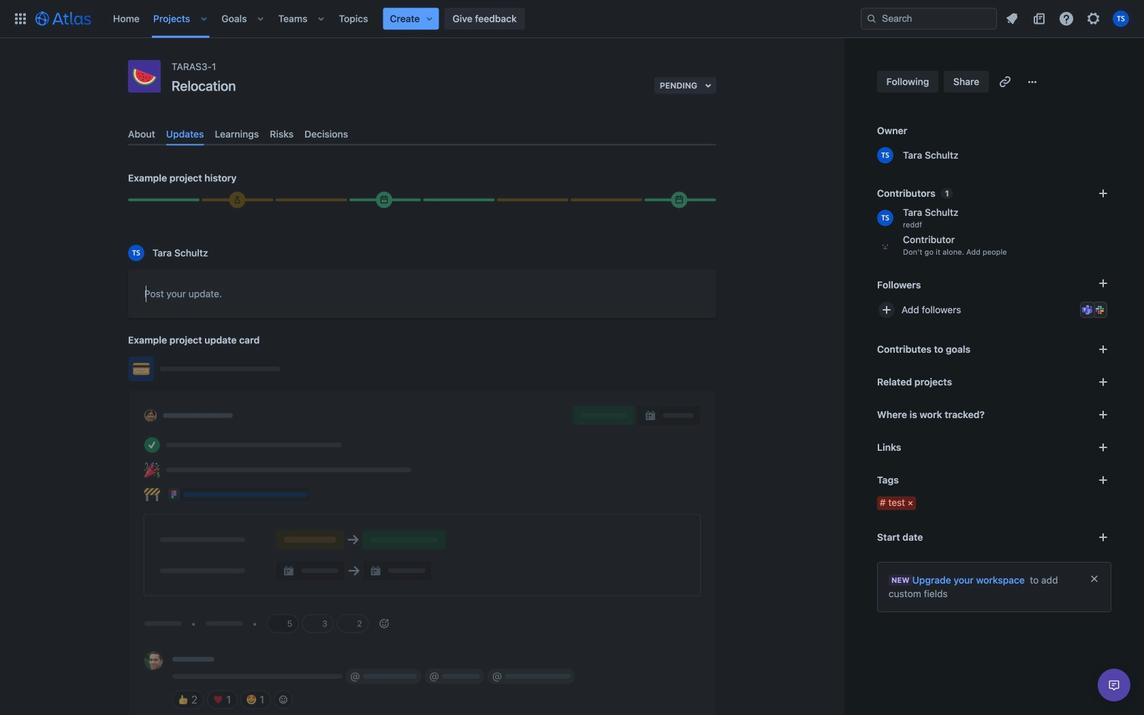Task type: describe. For each thing, give the bounding box(es) containing it.
add tag image
[[1096, 472, 1112, 489]]

help image
[[1059, 11, 1075, 27]]

Search field
[[861, 8, 998, 30]]

set start date image
[[1096, 530, 1112, 546]]

switch to... image
[[12, 11, 29, 27]]

search image
[[867, 13, 878, 24]]

settings image
[[1086, 11, 1103, 27]]

add work tracking links image
[[1096, 407, 1112, 423]]

add link image
[[1096, 440, 1112, 456]]

account image
[[1114, 11, 1130, 27]]

msteams logo showing  channels are connected to this project image
[[1083, 305, 1094, 316]]

slack logo showing nan channels are connected to this project image
[[1095, 305, 1106, 316]]



Task type: locate. For each thing, give the bounding box(es) containing it.
add a follower image
[[1096, 275, 1112, 292]]

Main content area, start typing to enter text. text field
[[144, 286, 701, 307]]

None search field
[[861, 8, 998, 30]]

banner
[[0, 0, 1145, 38]]

notifications image
[[1005, 11, 1021, 27]]

add team or contributors image
[[1096, 185, 1112, 202]]

open intercom messenger image
[[1107, 677, 1123, 694]]

close tag image
[[906, 498, 917, 509]]

top element
[[8, 0, 861, 38]]

close banner image
[[1090, 574, 1101, 585]]

add goals image
[[1096, 341, 1112, 358]]

add follower image
[[879, 302, 895, 318]]

add related project image
[[1096, 374, 1112, 390]]

tab list
[[123, 123, 722, 146]]



Task type: vqa. For each thing, say whether or not it's contained in the screenshot.
"Settings" image
yes



